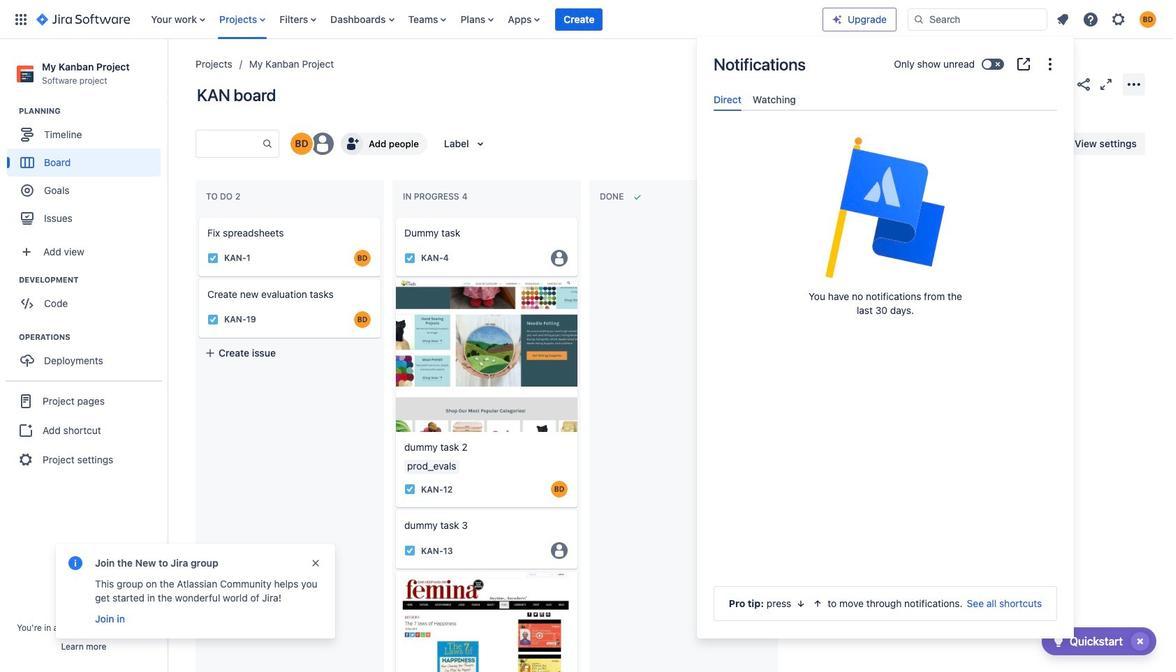 Task type: vqa. For each thing, say whether or not it's contained in the screenshot.
Your profile and settings image
yes



Task type: describe. For each thing, give the bounding box(es) containing it.
arrow down image
[[796, 598, 807, 610]]

create issue image
[[386, 270, 403, 286]]

your profile and settings image
[[1140, 11, 1156, 28]]

group for planning image
[[7, 106, 167, 237]]

import image
[[887, 135, 904, 152]]

create issue image for to do element
[[189, 208, 206, 225]]

0 horizontal spatial list
[[144, 0, 823, 39]]

info image
[[67, 555, 84, 572]]

planning image
[[2, 103, 19, 120]]

help image
[[1082, 11, 1099, 28]]

in progress element
[[403, 191, 470, 202]]

settings image
[[1110, 11, 1127, 28]]

operations image
[[2, 329, 19, 346]]

primary element
[[8, 0, 823, 39]]



Task type: locate. For each thing, give the bounding box(es) containing it.
more actions image
[[1126, 76, 1143, 93]]

create issue image for in progress element
[[386, 208, 403, 225]]

1 heading from the top
[[19, 106, 167, 117]]

group for development image
[[7, 275, 167, 322]]

task image
[[404, 253, 416, 264]]

development image
[[2, 272, 19, 289]]

more image
[[1042, 56, 1059, 73]]

None search field
[[908, 8, 1048, 30]]

heading for planning image
[[19, 106, 167, 117]]

sidebar element
[[0, 39, 168, 673]]

add people image
[[344, 135, 360, 152]]

banner
[[0, 0, 1173, 39]]

search image
[[913, 14, 925, 25]]

heading for operations "image"
[[19, 332, 167, 343]]

sidebar navigation image
[[152, 56, 183, 84]]

notifications image
[[1055, 11, 1071, 28]]

0 vertical spatial heading
[[19, 106, 167, 117]]

2 heading from the top
[[19, 275, 167, 286]]

appswitcher icon image
[[13, 11, 29, 28]]

task image
[[207, 253, 219, 264], [207, 314, 219, 325], [404, 484, 416, 495], [404, 546, 416, 557]]

dialog
[[697, 36, 1074, 639]]

star kan board image
[[1053, 76, 1070, 93]]

1 horizontal spatial list
[[1050, 7, 1165, 32]]

tab panel
[[708, 111, 1063, 124]]

dismiss image
[[310, 558, 321, 569]]

goal image
[[21, 184, 34, 197]]

group
[[7, 106, 167, 237], [7, 275, 167, 322], [7, 332, 167, 379], [6, 381, 162, 480]]

dismiss quickstart image
[[1129, 631, 1152, 653]]

Search field
[[908, 8, 1048, 30]]

open notifications in a new tab image
[[1015, 56, 1032, 73]]

list
[[144, 0, 823, 39], [1050, 7, 1165, 32]]

tab list
[[708, 88, 1063, 111]]

2 vertical spatial heading
[[19, 332, 167, 343]]

group for operations "image"
[[7, 332, 167, 379]]

arrow up image
[[812, 598, 824, 610]]

enter full screen image
[[1098, 76, 1115, 93]]

1 vertical spatial heading
[[19, 275, 167, 286]]

create issue image
[[189, 208, 206, 225], [386, 208, 403, 225], [386, 501, 403, 518]]

3 heading from the top
[[19, 332, 167, 343]]

heading
[[19, 106, 167, 117], [19, 275, 167, 286], [19, 332, 167, 343]]

Search this board text field
[[196, 131, 262, 156]]

list item
[[555, 0, 603, 39]]

jira software image
[[36, 11, 130, 28], [36, 11, 130, 28]]

to do element
[[206, 191, 243, 202]]

heading for development image
[[19, 275, 167, 286]]



